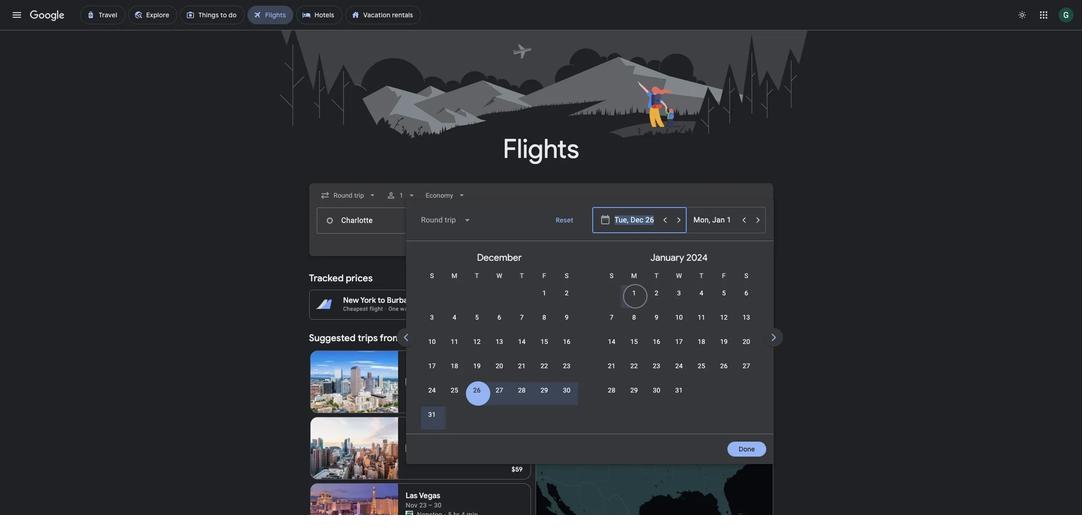 Task type: locate. For each thing, give the bounding box(es) containing it.
2 frontier image from the top
[[406, 512, 413, 516]]

one
[[389, 306, 399, 313]]

7 for thu, dec 7 element at the left of the page
[[520, 314, 524, 322]]

2 9 button from the left
[[646, 313, 668, 336]]

2 left wed, jan 3 element
[[655, 290, 659, 297]]

2 16 from the left
[[653, 338, 661, 346]]

7 button
[[511, 313, 533, 336], [601, 313, 623, 336]]

1 horizontal spatial 2
[[655, 290, 659, 297]]

york for nov
[[423, 425, 439, 435]]

15
[[541, 338, 548, 346], [631, 338, 638, 346]]

0 horizontal spatial 13 button
[[488, 337, 511, 360]]

1 1 button from the left
[[533, 289, 556, 311]]

2 angeles from the left
[[586, 296, 614, 306]]

29 right thu, dec 28 element
[[541, 387, 548, 395]]

3
[[677, 290, 681, 297], [430, 314, 434, 322]]

28 button right "wed, dec 27" element
[[511, 386, 533, 409]]

next image
[[763, 327, 785, 349]]

1 16 from the left
[[563, 338, 571, 346]]

19 inside december row group
[[473, 363, 481, 370]]

17 right dec
[[428, 363, 436, 370]]

0 horizontal spatial 9 button
[[556, 313, 578, 336]]

2 to from the left
[[522, 296, 530, 306]]

Return text field
[[694, 208, 737, 233], [693, 208, 758, 234]]

1 vertical spatial 17 button
[[421, 362, 443, 384]]

1 f from the left
[[543, 272, 546, 280]]

1 21 from the left
[[518, 363, 526, 370]]

24 right tue, jan 23 element
[[676, 363, 683, 370]]

1 horizontal spatial 23 button
[[646, 362, 668, 384]]

f up fri, dec 1 element
[[543, 272, 546, 280]]

8 inside january 2024 row group
[[633, 314, 636, 322]]

1 m from the left
[[452, 272, 458, 280]]

m up mon, jan 1, return date. element
[[631, 272, 637, 280]]

frontier image down las
[[406, 512, 413, 516]]

25 button
[[691, 362, 713, 384], [443, 386, 466, 409]]

angeles
[[441, 296, 470, 306], [586, 296, 614, 306]]

2 29 button from the left
[[623, 386, 646, 409]]

1 7 from the left
[[520, 314, 524, 322]]

1 29 button from the left
[[533, 386, 556, 409]]

3 button
[[668, 289, 691, 311], [421, 313, 443, 336]]

1 vertical spatial 27
[[496, 387, 503, 395]]

1 9 from the left
[[565, 314, 569, 322]]

30 left wed, jan 31 element
[[653, 387, 661, 395]]

0 vertical spatial 13
[[743, 314, 750, 322]]

16 for tue, jan 16 "element"
[[653, 338, 661, 346]]

burbank
[[387, 296, 417, 306], [532, 296, 561, 306]]

21 for the sun, jan 21 element
[[608, 363, 616, 370]]

0 horizontal spatial 27 button
[[488, 386, 511, 409]]

21 left fri, dec 22 element
[[518, 363, 526, 370]]

6 for sat, jan 6 element
[[745, 290, 749, 297]]

1 vertical spatial  image
[[445, 511, 446, 516]]

14
[[518, 338, 526, 346], [608, 338, 616, 346]]

14 inside december row group
[[518, 338, 526, 346]]

2 7 button from the left
[[601, 313, 623, 336]]

sun, dec 10 element
[[428, 337, 436, 347]]

0 vertical spatial nov
[[406, 436, 418, 443]]

sun, dec 3 element
[[430, 313, 434, 322]]

nov for las
[[406, 502, 418, 510]]

3 button up sun, dec 10 element
[[421, 313, 443, 336]]

york up cheapest flight
[[361, 296, 376, 306]]

f for january 2024
[[722, 272, 726, 280]]

wed, jan 3 element
[[677, 289, 681, 298]]

13 button up wed, dec 20 element
[[488, 337, 511, 360]]

15 button up fri, dec 22 element
[[533, 337, 556, 360]]

Flight search field
[[302, 183, 949, 465]]

1 14 from the left
[[518, 338, 526, 346]]

to right wed, jan 3 element
[[686, 296, 694, 306]]

0 horizontal spatial m
[[452, 272, 458, 280]]

1 button up the fri, dec 8 element
[[533, 289, 556, 311]]

1 21 button from the left
[[511, 362, 533, 384]]

0 horizontal spatial 15
[[541, 338, 548, 346]]

22 left tue, jan 23 element
[[631, 363, 638, 370]]

12 inside january 2024 row group
[[720, 314, 728, 322]]

14 right the wed, dec 13 element
[[518, 338, 526, 346]]

wed, dec 20 element
[[496, 362, 503, 371]]

9 inside january 2024 row group
[[655, 314, 659, 322]]

23 inside december row group
[[563, 363, 571, 370]]

4 t from the left
[[700, 272, 704, 280]]

1 horizontal spatial to
[[522, 296, 530, 306]]

sat, jan 13 element
[[743, 313, 750, 322]]

27
[[743, 363, 750, 370], [496, 387, 503, 395]]

7 button up "thu, dec 14" element
[[511, 313, 533, 336]]

1 28 from the left
[[518, 387, 526, 395]]

8 down miami to burbank or los angeles
[[543, 314, 546, 322]]

1 horizontal spatial 13
[[743, 314, 750, 322]]

2 9 from the left
[[655, 314, 659, 322]]

12 inside december row group
[[473, 338, 481, 346]]

2 los from the left
[[572, 296, 584, 306]]

30 inside december row group
[[563, 387, 571, 395]]

None field
[[317, 187, 381, 204], [422, 187, 470, 204], [413, 209, 478, 232], [317, 187, 381, 204], [422, 187, 470, 204], [413, 209, 478, 232]]

1 29 from the left
[[541, 387, 548, 395]]

1 nov from the top
[[406, 436, 418, 443]]

2 f from the left
[[722, 272, 726, 280]]

16 for sat, dec 16 element at right bottom
[[563, 338, 571, 346]]

tracked prices
[[309, 273, 373, 285]]

16 inside december row group
[[563, 338, 571, 346]]

1 vertical spatial 11 button
[[443, 337, 466, 360]]

31 right the tue, jan 30 element
[[676, 387, 683, 395]]

2 2 from the left
[[655, 290, 659, 297]]

18 inside december row group
[[451, 363, 458, 370]]

13 right "tue, dec 12" element
[[496, 338, 503, 346]]

0 horizontal spatial 19
[[473, 363, 481, 370]]

$15,076
[[739, 296, 765, 306]]

w inside december row group
[[497, 272, 503, 280]]

3 to from the left
[[686, 296, 694, 306]]

wed, dec 27 element
[[496, 386, 503, 395]]

0 vertical spatial 19
[[720, 338, 728, 346]]

29 for fri, dec 29 element
[[541, 387, 548, 395]]

denver dec 2 – 9
[[406, 359, 434, 377]]

1 horizontal spatial 25 button
[[691, 362, 713, 384]]

1 horizontal spatial 29 button
[[623, 386, 646, 409]]

grid
[[410, 245, 949, 440]]

tue, jan 9 element
[[655, 313, 659, 322]]

1 w from the left
[[497, 272, 503, 280]]

14 inside january 2024 row group
[[608, 338, 616, 346]]

w down december
[[497, 272, 503, 280]]

19 for fri, jan 19 element
[[720, 338, 728, 346]]

23 button up the sat, dec 30 element
[[556, 362, 578, 384]]

29 inside january 2024 row group
[[631, 387, 638, 395]]

10 for sun, dec 10 element
[[428, 338, 436, 346]]

18 for the thu, jan 18 element
[[698, 338, 706, 346]]

7
[[520, 314, 524, 322], [610, 314, 614, 322]]

sun, dec 31 element
[[428, 410, 436, 420]]

1 vertical spatial 3
[[430, 314, 434, 322]]

2 inside row group
[[655, 290, 659, 297]]

2 or from the left
[[563, 296, 570, 306]]

2 22 from the left
[[631, 363, 638, 370]]

0 horizontal spatial 14
[[518, 338, 526, 346]]

to right miami
[[522, 296, 530, 306]]

31 inside row
[[428, 411, 436, 419]]

0 horizontal spatial or
[[418, 296, 426, 306]]

2 28 button from the left
[[601, 386, 623, 409]]

1 horizontal spatial f
[[722, 272, 726, 280]]

27 button
[[735, 362, 758, 384], [488, 386, 511, 409]]

1 vertical spatial 10 button
[[421, 337, 443, 360]]

22 inside december row group
[[541, 363, 548, 370]]

5 for fri, jan 5 element
[[722, 290, 726, 297]]

24 inside row group
[[676, 363, 683, 370]]

0 vertical spatial 11
[[698, 314, 706, 322]]

angeles inside button
[[586, 296, 614, 306]]

8 inside december row group
[[543, 314, 546, 322]]

1 horizontal spatial 31
[[676, 387, 683, 395]]

25
[[698, 363, 706, 370], [451, 387, 458, 395]]

chicago to dubai
[[655, 296, 716, 306]]

11 inside january 2024 row group
[[698, 314, 706, 322]]

1 vertical spatial 5 button
[[466, 313, 488, 336]]

burbank up the fri, dec 8 element
[[532, 296, 561, 306]]

24
[[676, 363, 683, 370], [428, 387, 436, 395]]

january 2024 row group
[[589, 245, 769, 431]]

26 button
[[713, 362, 735, 384], [466, 386, 488, 409]]

new inside the new york nov 23 – 29
[[406, 425, 422, 435]]

wed, jan 17 element
[[676, 337, 683, 347]]

26 inside january 2024 row group
[[720, 363, 728, 370]]

19 button inside january 2024 row group
[[713, 337, 735, 360]]

1 horizontal spatial 6
[[745, 290, 749, 297]]

new inside tracked prices region
[[343, 296, 359, 306]]

11 button inside december row group
[[443, 337, 466, 360]]

0 horizontal spatial 11
[[451, 338, 458, 346]]

frontier image
[[406, 379, 413, 386], [406, 512, 413, 516]]

4 inside december row group
[[453, 314, 457, 322]]

1 horizontal spatial 12
[[720, 314, 728, 322]]

2 7 from the left
[[610, 314, 614, 322]]

10
[[676, 314, 683, 322], [428, 338, 436, 346]]

2024
[[687, 252, 708, 264]]

27 for "wed, dec 27" element
[[496, 387, 503, 395]]

10 inside january 2024 row group
[[676, 314, 683, 322]]

3 left mon, dec 4 element
[[430, 314, 434, 322]]

19 button up tue, dec 26, departure date. element
[[466, 362, 488, 384]]

1 horizontal spatial 4
[[453, 314, 457, 322]]

29
[[541, 387, 548, 395], [631, 387, 638, 395]]

0 horizontal spatial 1 button
[[533, 289, 556, 311]]

fri, jan 19 element
[[720, 337, 728, 347]]

1 horizontal spatial angeles
[[586, 296, 614, 306]]

$59
[[512, 399, 523, 408], [512, 466, 523, 474]]

2 14 from the left
[[608, 338, 616, 346]]

2 button
[[556, 289, 578, 311], [646, 289, 668, 311]]

t
[[475, 272, 479, 280], [520, 272, 524, 280], [655, 272, 659, 280], [700, 272, 704, 280]]

28 inside december row group
[[518, 387, 526, 395]]

tue, jan 30 element
[[653, 386, 661, 395]]

1 horizontal spatial 3
[[677, 290, 681, 297]]

grid inside flight search field
[[410, 245, 949, 440]]

13 button
[[735, 313, 758, 336], [488, 337, 511, 360]]

row containing 21
[[601, 358, 758, 384]]

sat, jan 27 element
[[743, 362, 750, 371]]

15 right the sun, jan 14 "element" at right
[[631, 338, 638, 346]]

11 button
[[691, 313, 713, 336], [443, 337, 466, 360]]

19 inside january 2024 row group
[[720, 338, 728, 346]]

nov
[[406, 436, 418, 443], [406, 502, 418, 510]]

17 button inside january 2024 row group
[[668, 337, 691, 360]]

f inside december row group
[[543, 272, 546, 280]]

16 right fri, dec 15 element
[[563, 338, 571, 346]]

11 for mon, dec 11 element
[[451, 338, 458, 346]]

tue, jan 16 element
[[653, 337, 661, 347]]

1 30 button from the left
[[556, 386, 578, 409]]

28 for sun, jan 28 element
[[608, 387, 616, 395]]

19 button
[[713, 337, 735, 360], [466, 362, 488, 384]]

1 horizontal spatial 19 button
[[713, 337, 735, 360]]

27 right tue, dec 26, departure date. element
[[496, 387, 503, 395]]

1 7 button from the left
[[511, 313, 533, 336]]

1 vertical spatial 5
[[475, 314, 479, 322]]

21
[[518, 363, 526, 370], [608, 363, 616, 370]]

22 button
[[533, 362, 556, 384], [623, 362, 646, 384]]

1 23 from the left
[[563, 363, 571, 370]]

york inside the new york nov 23 – 29
[[423, 425, 439, 435]]

31 inside 'row'
[[676, 387, 683, 395]]

10 button up sun, dec 17 element
[[421, 337, 443, 360]]

0 vertical spatial 17 button
[[668, 337, 691, 360]]

5 button up "tue, dec 12" element
[[466, 313, 488, 336]]

20 left thu, dec 21 element at the left bottom of the page
[[496, 363, 503, 370]]

0 horizontal spatial 7
[[520, 314, 524, 322]]

None text field
[[317, 208, 449, 234]]

6
[[745, 290, 749, 297], [498, 314, 501, 322]]

0 horizontal spatial 4
[[448, 379, 452, 386]]

5 inside january 2024 row group
[[722, 290, 726, 297]]

30
[[563, 387, 571, 395], [653, 387, 661, 395]]

10 button
[[668, 313, 691, 336], [421, 337, 443, 360]]

14 button up the sun, jan 21 element
[[601, 337, 623, 360]]

1 horizontal spatial 28
[[608, 387, 616, 395]]

23 button
[[556, 362, 578, 384], [646, 362, 668, 384]]

26
[[720, 363, 728, 370], [473, 387, 481, 395]]

0 vertical spatial 27 button
[[735, 362, 758, 384]]

3 inside 'row'
[[430, 314, 434, 322]]

1 horizontal spatial 10
[[676, 314, 683, 322]]

1 horizontal spatial 21 button
[[601, 362, 623, 384]]

to up flight
[[378, 296, 385, 306]]

w up wed, jan 3 element
[[676, 272, 682, 280]]

4 button up mon, dec 11 element
[[443, 313, 466, 336]]

6 down view
[[745, 290, 749, 297]]

2 burbank from the left
[[532, 296, 561, 306]]

thu, jan 4 element
[[700, 289, 704, 298]]

york
[[361, 296, 376, 306], [423, 425, 439, 435]]

15 button up mon, jan 22 element
[[623, 337, 646, 360]]

17 inside december row group
[[428, 363, 436, 370]]

26 for tue, dec 26, departure date. element
[[473, 387, 481, 395]]

or inside miami to burbank or los angeles button
[[563, 296, 570, 306]]

20 inside december row group
[[496, 363, 503, 370]]

2 s from the left
[[565, 272, 569, 280]]

2 29 from the left
[[631, 387, 638, 395]]

wed, jan 31 element
[[676, 386, 683, 395]]

15 inside december row group
[[541, 338, 548, 346]]

0 horizontal spatial to
[[378, 296, 385, 306]]

22
[[541, 363, 548, 370], [631, 363, 638, 370]]

1 vertical spatial nov
[[406, 502, 418, 510]]

row
[[533, 281, 578, 311], [623, 281, 758, 311], [421, 309, 578, 336], [601, 309, 758, 336], [421, 333, 578, 360], [601, 333, 758, 360], [421, 358, 578, 384], [601, 358, 758, 384], [421, 382, 578, 409], [601, 382, 691, 409]]

25 button right wed, jan 24 element
[[691, 362, 713, 384]]

sat, dec 2 element
[[565, 289, 569, 298]]

1 inside january 2024 row group
[[633, 290, 636, 297]]

12
[[720, 314, 728, 322], [473, 338, 481, 346]]

1 horizontal spatial 4 button
[[691, 289, 713, 311]]

1 vertical spatial 4
[[453, 314, 457, 322]]

6 for wed, dec 6 element
[[498, 314, 501, 322]]

4 for mon, dec 4 element
[[453, 314, 457, 322]]

24 button
[[668, 362, 691, 384], [421, 386, 443, 409]]

29 inside december row group
[[541, 387, 548, 395]]

31 up the new york nov 23 – 29
[[428, 411, 436, 419]]

16 right mon, jan 15 "element"
[[653, 338, 661, 346]]

january
[[651, 252, 685, 264]]

1 horizontal spatial  image
[[445, 511, 446, 516]]

mon, dec 18 element
[[451, 362, 458, 371]]

1 9 button from the left
[[556, 313, 578, 336]]

23 inside january 2024 row group
[[653, 363, 661, 370]]

new up spirit icon
[[406, 425, 422, 435]]

1
[[400, 192, 403, 199], [543, 290, 546, 297], [633, 290, 636, 297], [461, 379, 465, 386]]

17 button
[[668, 337, 691, 360], [421, 362, 443, 384]]

fri, jan 26 element
[[720, 362, 728, 371]]

30 button left wed, jan 31 element
[[646, 386, 668, 409]]

row group
[[769, 245, 949, 431]]

24 for wed, jan 24 element
[[676, 363, 683, 370]]

1 los from the left
[[428, 296, 440, 306]]

0 horizontal spatial 19 button
[[466, 362, 488, 384]]

t down december
[[475, 272, 479, 280]]

1 8 from the left
[[543, 314, 546, 322]]

1 horizontal spatial los
[[572, 296, 584, 306]]

flights
[[503, 133, 579, 166]]

26 inside december row group
[[473, 387, 481, 395]]

6 button
[[735, 289, 758, 311], [488, 313, 511, 336]]

0 horizontal spatial 25
[[451, 387, 458, 395]]

4 button
[[691, 289, 713, 311], [443, 313, 466, 336]]

fri, jan 12 element
[[720, 313, 728, 322]]

flight
[[370, 306, 383, 313]]

2 16 button from the left
[[646, 337, 668, 360]]

1 $59 from the top
[[512, 399, 523, 408]]

0 horizontal spatial 18
[[451, 363, 458, 370]]

sat, jan 20 element
[[743, 337, 750, 347]]

new for new york to burbank or los angeles
[[343, 296, 359, 306]]

11 down dubai
[[698, 314, 706, 322]]

27 inside january 2024 row group
[[743, 363, 750, 370]]

2 14 button from the left
[[601, 337, 623, 360]]

19
[[720, 338, 728, 346], [473, 363, 481, 370]]

sun, dec 24 element
[[428, 386, 436, 395]]

tue, dec 12 element
[[473, 337, 481, 347]]

nov inside the las vegas nov 23 – 30
[[406, 502, 418, 510]]

0 horizontal spatial 20
[[496, 363, 503, 370]]

0 horizontal spatial 23 button
[[556, 362, 578, 384]]

4 button up thu, jan 11 element
[[691, 289, 713, 311]]

1 22 button from the left
[[533, 362, 556, 384]]

1 2 button from the left
[[556, 289, 578, 311]]

york up 23 – 29
[[423, 425, 439, 435]]

1 vertical spatial 19 button
[[466, 362, 488, 384]]

23 left wed, jan 24 element
[[653, 363, 661, 370]]

16 button up sat, dec 23 'element'
[[556, 337, 578, 360]]

1 2 from the left
[[565, 290, 569, 297]]

24 button up wed, jan 31 element
[[668, 362, 691, 384]]

15 inside january 2024 row group
[[631, 338, 638, 346]]

1 inside popup button
[[400, 192, 403, 199]]

12 up "explore destinations" button
[[720, 314, 728, 322]]

10 button up wed, jan 17 element
[[668, 313, 691, 336]]

21 inside december row group
[[518, 363, 526, 370]]

1 button
[[383, 184, 420, 207]]

w inside january 2024 row group
[[676, 272, 682, 280]]

11
[[698, 314, 706, 322], [451, 338, 458, 346]]

4 left hr
[[448, 379, 452, 386]]

previous image
[[395, 327, 417, 349]]

2 1 button from the left
[[623, 289, 646, 311]]

done button
[[728, 439, 766, 461]]

fri, jan 5 element
[[722, 289, 726, 298]]

0 horizontal spatial f
[[543, 272, 546, 280]]

nov inside the new york nov 23 – 29
[[406, 436, 418, 443]]

5 left wed, dec 6 element
[[475, 314, 479, 322]]

9 inside december row group
[[565, 314, 569, 322]]

2 28 from the left
[[608, 387, 616, 395]]

mon, jan 29 element
[[631, 386, 638, 395]]

2 15 from the left
[[631, 338, 638, 346]]

21 button up sun, jan 28 element
[[601, 362, 623, 384]]

1 horizontal spatial 1 button
[[623, 289, 646, 311]]

0 vertical spatial 4 button
[[691, 289, 713, 311]]

$59 for new york
[[512, 466, 523, 474]]

24 for sun, dec 24 "element"
[[428, 387, 436, 395]]

26 down min in the bottom left of the page
[[473, 387, 481, 395]]

5 right dubai
[[722, 290, 726, 297]]

m inside january 2024 row group
[[631, 272, 637, 280]]

1 vertical spatial 12 button
[[466, 337, 488, 360]]

2 2 button from the left
[[646, 289, 668, 311]]

2 button up sat, dec 9 element
[[556, 289, 578, 311]]

los right the sat, dec 2 element
[[572, 296, 584, 306]]

to inside miami to burbank or los angeles button
[[522, 296, 530, 306]]

1 28 button from the left
[[511, 386, 533, 409]]

21 inside january 2024 row group
[[608, 363, 616, 370]]

s up the sat, dec 2 element
[[565, 272, 569, 280]]

7 button inside january 2024 row group
[[601, 313, 623, 336]]

0 horizontal spatial 5 button
[[466, 313, 488, 336]]

4 inside suggested trips from charlotte region
[[448, 379, 452, 386]]

row containing 24
[[421, 382, 578, 409]]

2 21 from the left
[[608, 363, 616, 370]]

19 for tue, dec 19 'element'
[[473, 363, 481, 370]]

29 for mon, jan 29 element in the bottom right of the page
[[631, 387, 638, 395]]

m up mon, dec 4 element
[[452, 272, 458, 280]]

7 button up the sun, jan 14 "element" at right
[[601, 313, 623, 336]]

18 button
[[691, 337, 713, 360], [443, 362, 466, 384]]

new up the cheapest
[[343, 296, 359, 306]]

1 vertical spatial 25
[[451, 387, 458, 395]]

8 button
[[533, 313, 556, 336], [623, 313, 646, 336]]

1 horizontal spatial 24 button
[[668, 362, 691, 384]]

1 vertical spatial 12
[[473, 338, 481, 346]]

to for chicago to dubai
[[686, 296, 694, 306]]

0 horizontal spatial los
[[428, 296, 440, 306]]

way
[[400, 306, 411, 313]]

28 right "wed, dec 27" element
[[518, 387, 526, 395]]

2 $59 from the top
[[512, 466, 523, 474]]

2 23 from the left
[[653, 363, 661, 370]]

18 inside january 2024 row group
[[698, 338, 706, 346]]

13 inside january 2024 row group
[[743, 314, 750, 322]]

1 horizontal spatial 24
[[676, 363, 683, 370]]

4 inside row group
[[700, 290, 704, 297]]

0 horizontal spatial 23
[[563, 363, 571, 370]]

1 frontier image from the top
[[406, 379, 413, 386]]

1 button
[[533, 289, 556, 311], [623, 289, 646, 311]]

22 inside january 2024 row group
[[631, 363, 638, 370]]

1 to from the left
[[378, 296, 385, 306]]

4 left fri, jan 5 element
[[700, 290, 704, 297]]

6 inside january 2024 row group
[[745, 290, 749, 297]]

22 for fri, dec 22 element
[[541, 363, 548, 370]]

f inside january 2024 row group
[[722, 272, 726, 280]]

row containing 7
[[601, 309, 758, 336]]

dubai
[[696, 296, 716, 306]]

1 vertical spatial 13
[[496, 338, 503, 346]]

explore destinations
[[699, 335, 762, 343]]

t up thu, jan 4 element
[[700, 272, 704, 280]]

7 inside december row group
[[520, 314, 524, 322]]

1 horizontal spatial w
[[676, 272, 682, 280]]

29 right sun, jan 28 element
[[631, 387, 638, 395]]

2 w from the left
[[676, 272, 682, 280]]

1 horizontal spatial 26 button
[[713, 362, 735, 384]]

8 for the fri, dec 8 element
[[543, 314, 546, 322]]

to for miami to burbank or los angeles
[[522, 296, 530, 306]]

28 inside january 2024 row group
[[608, 387, 616, 395]]

12 right mon, dec 11 element
[[473, 338, 481, 346]]

2 59 us dollars text field from the top
[[512, 466, 523, 474]]

view
[[739, 275, 754, 283]]

los
[[428, 296, 440, 306], [572, 296, 584, 306]]

2 21 button from the left
[[601, 362, 623, 384]]

0 horizontal spatial 20 button
[[488, 362, 511, 384]]

16 inside january 2024 row group
[[653, 338, 661, 346]]

chicago
[[655, 296, 685, 306]]

0 horizontal spatial angeles
[[441, 296, 470, 306]]

0 horizontal spatial 22 button
[[533, 362, 556, 384]]

fri, dec 8 element
[[543, 313, 546, 322]]

23 for tue, jan 23 element
[[653, 363, 661, 370]]

reset button
[[545, 209, 585, 232]]

27 right fri, jan 26 element
[[743, 363, 750, 370]]

from
[[380, 333, 401, 344]]

0 vertical spatial 6
[[745, 290, 749, 297]]

21 button
[[511, 362, 533, 384], [601, 362, 623, 384]]

9
[[565, 314, 569, 322], [655, 314, 659, 322]]

1 button up mon, jan 8 element on the right of page
[[623, 289, 646, 311]]

4
[[700, 290, 704, 297], [453, 314, 457, 322], [448, 379, 452, 386]]

12 button up fri, jan 19 element
[[713, 313, 735, 336]]

16 button up tue, jan 23 element
[[646, 337, 668, 360]]

nov for new
[[406, 436, 418, 443]]

sun, dec 17 element
[[428, 362, 436, 371]]

12 button up tue, dec 19 'element'
[[466, 337, 488, 360]]

16
[[563, 338, 571, 346], [653, 338, 661, 346]]

wed, jan 10 element
[[676, 313, 683, 322]]

0 horizontal spatial 10
[[428, 338, 436, 346]]

23
[[563, 363, 571, 370], [653, 363, 661, 370]]

mon, dec 11 element
[[451, 337, 458, 347]]

0 horizontal spatial york
[[361, 296, 376, 306]]

6 inside 'row'
[[498, 314, 501, 322]]

f
[[543, 272, 546, 280], [722, 272, 726, 280]]

mon, dec 4 element
[[453, 313, 457, 322]]

0 vertical spatial 4
[[700, 290, 704, 297]]

24 inside december row group
[[428, 387, 436, 395]]

6 button up the wed, dec 13 element
[[488, 313, 511, 336]]

1 30 from the left
[[563, 387, 571, 395]]

grid containing december
[[410, 245, 949, 440]]

0 horizontal spatial 21 button
[[511, 362, 533, 384]]

30 button
[[556, 386, 578, 409], [646, 386, 668, 409]]

13 down 15076 us dollars text field
[[743, 314, 750, 322]]

0 horizontal spatial 30 button
[[556, 386, 578, 409]]

5
[[722, 290, 726, 297], [475, 314, 479, 322]]

28
[[518, 387, 526, 395], [608, 387, 616, 395]]

17 button up wed, jan 24 element
[[668, 337, 691, 360]]

21 for thu, dec 21 element at the left bottom of the page
[[518, 363, 526, 370]]

s up the sun, jan 7 element
[[610, 272, 614, 280]]

18 button up the thu, jan 25 element
[[691, 337, 713, 360]]

20 inside row group
[[743, 338, 750, 346]]

 image
[[385, 306, 387, 313], [445, 511, 446, 516]]

destinations
[[724, 335, 762, 343]]

t up tue, jan 2 element
[[655, 272, 659, 280]]

angeles up the sun, jan 7 element
[[586, 296, 614, 306]]

s
[[430, 272, 434, 280], [565, 272, 569, 280], [610, 272, 614, 280], [745, 272, 749, 280]]

27 button right tue, dec 26, departure date. element
[[488, 386, 511, 409]]

1 horizontal spatial york
[[423, 425, 439, 435]]

vegas
[[419, 492, 440, 501]]

1 horizontal spatial 10 button
[[668, 313, 691, 336]]

30 inside january 2024 row group
[[653, 387, 661, 395]]

3 inside january 2024 row group
[[677, 290, 681, 297]]

1 horizontal spatial 27
[[743, 363, 750, 370]]

1 8 button from the left
[[533, 313, 556, 336]]

mon, dec 25 element
[[451, 386, 458, 395]]

m inside row group
[[452, 272, 458, 280]]

tue, dec 19 element
[[473, 362, 481, 371]]

25 right wed, jan 24 element
[[698, 363, 706, 370]]

29 button inside december row group
[[533, 386, 556, 409]]

2 30 from the left
[[653, 387, 661, 395]]

angeles up mon, dec 4 element
[[441, 296, 470, 306]]

2 inside december row group
[[565, 290, 569, 297]]

14 button
[[511, 337, 533, 360], [601, 337, 623, 360]]

0 horizontal spatial 8
[[543, 314, 546, 322]]

11 button up the thu, jan 18 element
[[691, 313, 713, 336]]

29 button left the tue, jan 30 element
[[623, 386, 646, 409]]

13 inside december row group
[[496, 338, 503, 346]]

25 for the thu, jan 25 element
[[698, 363, 706, 370]]

7 inside january 2024 row group
[[610, 314, 614, 322]]

0 horizontal spatial 7 button
[[511, 313, 533, 336]]

las vegas nov 23 – 30
[[406, 492, 442, 510]]

0 vertical spatial new
[[343, 296, 359, 306]]

Departure text field
[[614, 208, 679, 234]]

10 inside december row group
[[428, 338, 436, 346]]

wed, dec 13 element
[[496, 337, 503, 347]]

30 button right fri, dec 29 element
[[556, 386, 578, 409]]

25 inside january 2024 row group
[[698, 363, 706, 370]]

row containing 28
[[601, 382, 691, 409]]

nov down las
[[406, 502, 418, 510]]

row containing 14
[[601, 333, 758, 360]]

1 horizontal spatial burbank
[[532, 296, 561, 306]]

or
[[418, 296, 426, 306], [563, 296, 570, 306]]

20 button
[[735, 337, 758, 360], [488, 362, 511, 384]]

17 button up sun, dec 24 "element"
[[421, 362, 443, 384]]

1 59 us dollars text field from the top
[[512, 399, 523, 408]]

14 button up thu, dec 21 element at the left bottom of the page
[[511, 337, 533, 360]]

1 vertical spatial york
[[423, 425, 439, 435]]

24 down 2 – 9
[[428, 387, 436, 395]]

0 vertical spatial york
[[361, 296, 376, 306]]

8 button up mon, jan 15 "element"
[[623, 313, 646, 336]]

2 m from the left
[[631, 272, 637, 280]]

59 US dollars text field
[[512, 399, 523, 408], [512, 466, 523, 474]]

nov up spirit icon
[[406, 436, 418, 443]]

1 22 from the left
[[541, 363, 548, 370]]

18 button up mon, dec 25 element
[[443, 362, 466, 384]]

20
[[743, 338, 750, 346], [496, 363, 503, 370]]

york inside tracked prices region
[[361, 296, 376, 306]]

0 horizontal spatial 21
[[518, 363, 526, 370]]

0 vertical spatial 5 button
[[713, 289, 735, 311]]

2
[[565, 290, 569, 297], [655, 290, 659, 297]]

2 nov from the top
[[406, 502, 418, 510]]

0 vertical spatial 24 button
[[668, 362, 691, 384]]

w
[[497, 272, 503, 280], [676, 272, 682, 280]]

7 for the sun, jan 7 element
[[610, 314, 614, 322]]

0 horizontal spatial 15 button
[[533, 337, 556, 360]]

thu, jan 25 element
[[698, 362, 706, 371]]

27 inside december row group
[[496, 387, 503, 395]]

20 button up sat, jan 27 element
[[735, 337, 758, 360]]

1 vertical spatial 4 button
[[443, 313, 466, 336]]

25 inside december row group
[[451, 387, 458, 395]]

1 horizontal spatial 19
[[720, 338, 728, 346]]

31 button up 23 – 29
[[421, 410, 443, 433]]

1 horizontal spatial 11
[[698, 314, 706, 322]]

main menu image
[[11, 9, 22, 21]]

11 inside december row group
[[451, 338, 458, 346]]

1 burbank from the left
[[387, 296, 417, 306]]

14 for the sun, jan 14 "element" at right
[[608, 338, 616, 346]]

18
[[698, 338, 706, 346], [451, 363, 458, 370]]

17 inside january 2024 row group
[[676, 338, 683, 346]]

9 down miami to burbank or los angeles
[[565, 314, 569, 322]]

thu, dec 7 element
[[520, 313, 524, 322]]

3 button up wed, jan 10 element
[[668, 289, 691, 311]]

29 button inside january 2024 row group
[[623, 386, 646, 409]]

1 button for december
[[533, 289, 556, 311]]

5 inside december row group
[[475, 314, 479, 322]]

change appearance image
[[1011, 4, 1034, 26]]

28 left mon, jan 29 element in the bottom right of the page
[[608, 387, 616, 395]]

2 8 from the left
[[633, 314, 636, 322]]

1 15 from the left
[[541, 338, 548, 346]]



Task type: vqa. For each thing, say whether or not it's contained in the screenshot.


Task type: describe. For each thing, give the bounding box(es) containing it.
2 23 button from the left
[[646, 362, 668, 384]]

13 for sat, jan 13 element
[[743, 314, 750, 322]]

1 horizontal spatial 27 button
[[735, 362, 758, 384]]

cheapest flight
[[343, 306, 383, 313]]

miami to burbank or los angeles button
[[465, 290, 617, 320]]

Departure text field
[[615, 208, 658, 233]]

1 vertical spatial 18 button
[[443, 362, 466, 384]]

15 for mon, jan 15 "element"
[[631, 338, 638, 346]]

1 inside suggested trips from charlotte region
[[461, 379, 465, 386]]

1 vertical spatial 3 button
[[421, 313, 443, 336]]

denver
[[406, 359, 431, 368]]

22 for mon, jan 22 element
[[631, 363, 638, 370]]

1 button for january 2024
[[623, 289, 646, 311]]

thu, dec 21 element
[[518, 362, 526, 371]]

17 for wed, jan 17 element
[[676, 338, 683, 346]]

 image inside suggested trips from charlotte region
[[445, 511, 446, 516]]

3 for wed, jan 3 element
[[677, 290, 681, 297]]

m for january 2024
[[631, 272, 637, 280]]

trips
[[358, 333, 378, 344]]

mon, jan 1, return date. element
[[633, 289, 636, 298]]

2 button for january 2024
[[646, 289, 668, 311]]

tue, jan 2 element
[[655, 289, 659, 298]]

miami to burbank or los angeles
[[499, 296, 614, 306]]

fri, dec 22 element
[[541, 362, 548, 371]]

charlotte
[[403, 333, 444, 344]]

wed, dec 6 element
[[498, 313, 501, 322]]

frontier image for vegas
[[406, 512, 413, 516]]

0 horizontal spatial 12 button
[[466, 337, 488, 360]]

los inside button
[[572, 296, 584, 306]]

1 s from the left
[[430, 272, 434, 280]]

1 horizontal spatial 5 button
[[713, 289, 735, 311]]

suggested trips from charlotte
[[309, 333, 444, 344]]

tracked
[[309, 273, 344, 285]]

2 – 9
[[419, 369, 434, 377]]

25 for mon, dec 25 element
[[451, 387, 458, 395]]

0 vertical spatial 18 button
[[691, 337, 713, 360]]

thu, jan 11 element
[[698, 313, 706, 322]]

1 16 button from the left
[[556, 337, 578, 360]]

12 for "tue, dec 12" element
[[473, 338, 481, 346]]

11 for thu, jan 11 element
[[698, 314, 706, 322]]

sun, jan 28 element
[[608, 386, 616, 395]]

10 for wed, jan 10 element
[[676, 314, 683, 322]]

reset
[[556, 216, 574, 225]]

1 angeles from the left
[[441, 296, 470, 306]]

1 horizontal spatial 13 button
[[735, 313, 758, 336]]

1 23 button from the left
[[556, 362, 578, 384]]

2 for december
[[565, 290, 569, 297]]

explore
[[699, 335, 722, 343]]

31 for wed, jan 31 element
[[676, 387, 683, 395]]

row containing 10
[[421, 333, 578, 360]]

tracked prices region
[[309, 268, 773, 320]]

new york to burbank or los angeles
[[343, 296, 470, 306]]

new york nov 23 – 29
[[406, 425, 442, 443]]

20 for wed, dec 20 element
[[496, 363, 503, 370]]

4 for 4 hr 1 min
[[448, 379, 452, 386]]

sat, dec 16 element
[[563, 337, 571, 347]]

sun, jan 7 element
[[610, 313, 614, 322]]

2 22 button from the left
[[623, 362, 646, 384]]

2 15 button from the left
[[623, 337, 646, 360]]

miami
[[499, 296, 521, 306]]

0 horizontal spatial 24 button
[[421, 386, 443, 409]]

18 for mon, dec 18 element
[[451, 363, 458, 370]]

17 for sun, dec 17 element
[[428, 363, 436, 370]]

row containing 17
[[421, 358, 578, 384]]

30 for the tue, jan 30 element
[[653, 387, 661, 395]]

wed, jan 24 element
[[676, 362, 683, 371]]

2 button for december
[[556, 289, 578, 311]]

0 vertical spatial 6 button
[[735, 289, 758, 311]]

january 2024
[[651, 252, 708, 264]]

17 button inside december row group
[[421, 362, 443, 384]]

23 – 29
[[419, 436, 442, 443]]

explore destinations button
[[688, 331, 773, 346]]

8 for mon, jan 8 element on the right of page
[[633, 314, 636, 322]]

1 or from the left
[[418, 296, 426, 306]]

all
[[755, 275, 762, 283]]

14 for "thu, dec 14" element
[[518, 338, 526, 346]]

cheapest
[[343, 306, 368, 313]]

28 for thu, dec 28 element
[[518, 387, 526, 395]]

thu, jan 18 element
[[698, 337, 706, 347]]

27 for sat, jan 27 element
[[743, 363, 750, 370]]

view all
[[739, 275, 762, 283]]

13 for the wed, dec 13 element
[[496, 338, 503, 346]]

dec
[[406, 369, 417, 377]]

31 row
[[421, 406, 443, 433]]

mon, jan 15 element
[[631, 337, 638, 347]]

31 for sun, dec 31 element
[[428, 411, 436, 419]]

1 horizontal spatial 31 button
[[668, 386, 691, 409]]

sat, jan 6 element
[[745, 289, 749, 298]]

30 for the sat, dec 30 element
[[563, 387, 571, 395]]

prices
[[346, 273, 373, 285]]

1 vertical spatial 20 button
[[488, 362, 511, 384]]

11 button inside january 2024 row group
[[691, 313, 713, 336]]

done
[[739, 446, 755, 454]]

20 for sat, jan 20 element
[[743, 338, 750, 346]]

frontier image for dec
[[406, 379, 413, 386]]

15076 US dollars text field
[[739, 296, 765, 306]]

59 us dollars text field for new york
[[512, 466, 523, 474]]

w for january 2024
[[676, 272, 682, 280]]

2 8 button from the left
[[623, 313, 646, 336]]

tue, dec 26, departure date. element
[[473, 386, 481, 395]]

december
[[477, 252, 522, 264]]

fri, dec 1 element
[[543, 289, 546, 298]]

19 button inside december row group
[[466, 362, 488, 384]]

f for december
[[543, 272, 546, 280]]

4 hr 1 min
[[448, 379, 478, 386]]

2 for january 2024
[[655, 290, 659, 297]]

york for to
[[361, 296, 376, 306]]

4 for thu, jan 4 element
[[700, 290, 704, 297]]

fri, dec 15 element
[[541, 337, 548, 347]]

0 horizontal spatial 4 button
[[443, 313, 466, 336]]

3 s from the left
[[610, 272, 614, 280]]

burbank inside button
[[532, 296, 561, 306]]

none text field inside flight search field
[[317, 208, 449, 234]]

3 for the sun, dec 3 element
[[430, 314, 434, 322]]

0 vertical spatial 3 button
[[668, 289, 691, 311]]

1 15 button from the left
[[533, 337, 556, 360]]

0 horizontal spatial 25 button
[[443, 386, 466, 409]]

1 vertical spatial 13 button
[[488, 337, 511, 360]]

m for december
[[452, 272, 458, 280]]

december row group
[[410, 245, 589, 433]]

hr
[[454, 379, 460, 386]]

sun, jan 21 element
[[608, 362, 616, 371]]

0 vertical spatial 25 button
[[691, 362, 713, 384]]

new for new york nov 23 – 29
[[406, 425, 422, 435]]

1 vertical spatial 27 button
[[488, 386, 511, 409]]

12 for fri, jan 12 element on the right
[[720, 314, 728, 322]]

tue, jan 23 element
[[653, 362, 661, 371]]

7 button inside december row group
[[511, 313, 533, 336]]

15 for fri, dec 15 element
[[541, 338, 548, 346]]

$59 for denver
[[512, 399, 523, 408]]

suggested trips from charlotte region
[[309, 328, 773, 516]]

26 for fri, jan 26 element
[[720, 363, 728, 370]]

fri, dec 29 element
[[541, 386, 548, 395]]

suggested
[[309, 333, 356, 344]]

0 horizontal spatial 31 button
[[421, 410, 443, 433]]

min
[[467, 379, 478, 386]]

9 for tue, jan 9 element
[[655, 314, 659, 322]]

row containing 3
[[421, 309, 578, 336]]

0 vertical spatial 12 button
[[713, 313, 735, 336]]

one way
[[389, 306, 411, 313]]

thu, dec 14 element
[[518, 337, 526, 347]]

1 t from the left
[[475, 272, 479, 280]]

9 for sat, dec 9 element
[[565, 314, 569, 322]]

2 t from the left
[[520, 272, 524, 280]]

0 horizontal spatial 6 button
[[488, 313, 511, 336]]

thu, dec 28 element
[[518, 386, 526, 395]]

spirit image
[[406, 445, 413, 453]]

1 14 button from the left
[[511, 337, 533, 360]]

las
[[406, 492, 418, 501]]

23 for sat, dec 23 'element'
[[563, 363, 571, 370]]

1 inside december row group
[[543, 290, 546, 297]]

sat, dec 23 element
[[563, 362, 571, 371]]

sun, jan 14 element
[[608, 337, 616, 347]]

5 for tue, dec 5 element
[[475, 314, 479, 322]]

mon, jan 8 element
[[633, 313, 636, 322]]

1 vertical spatial 26 button
[[466, 386, 488, 409]]

sat, dec 30 element
[[563, 386, 571, 395]]

tue, dec 5 element
[[475, 313, 479, 322]]

4 s from the left
[[745, 272, 749, 280]]

23 – 30
[[419, 502, 442, 510]]

sat, dec 9 element
[[565, 313, 569, 322]]

 image inside tracked prices region
[[385, 306, 387, 313]]

3 t from the left
[[655, 272, 659, 280]]

mon, jan 22 element
[[631, 362, 638, 371]]

2 30 button from the left
[[646, 386, 668, 409]]

59 us dollars text field for denver
[[512, 399, 523, 408]]

w for december
[[497, 272, 503, 280]]

1 horizontal spatial 20 button
[[735, 337, 758, 360]]



